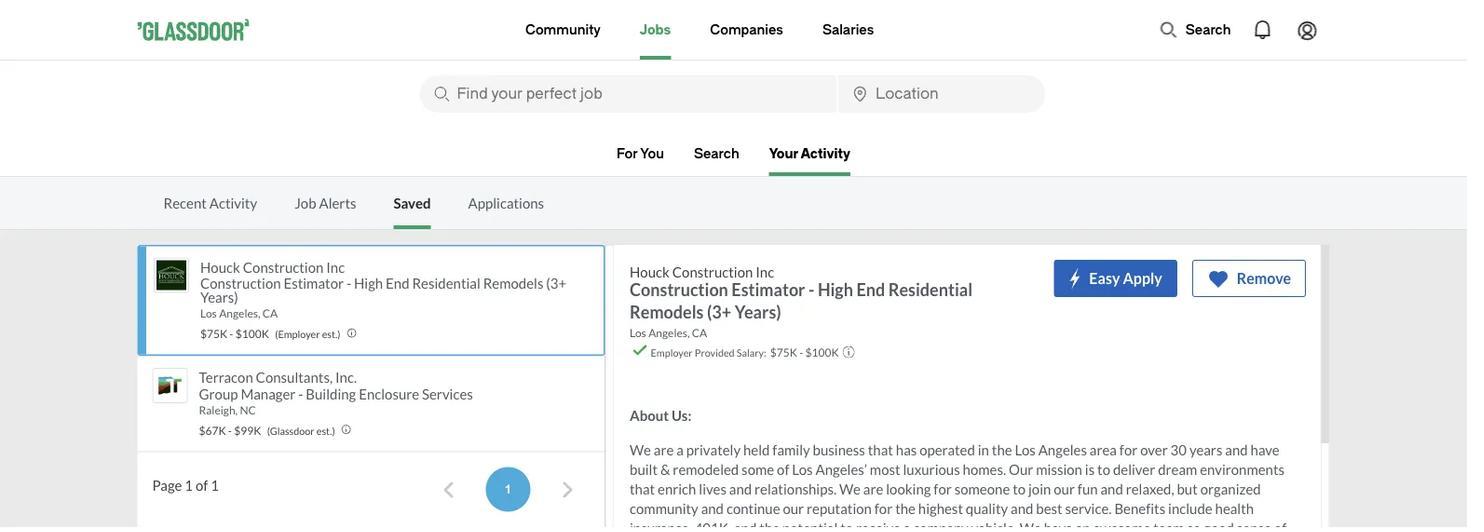 Task type: vqa. For each thing, say whether or not it's contained in the screenshot.
the leftmost 'RESIDENTIAL'
yes



Task type: describe. For each thing, give the bounding box(es) containing it.
remove
[[1237, 269, 1291, 287]]

jobs link
[[640, 0, 671, 60]]

(employer
[[275, 328, 320, 340]]

none field search keyword
[[420, 75, 837, 113]]

1 horizontal spatial to
[[1012, 480, 1025, 497]]

1 horizontal spatial our
[[1053, 480, 1075, 497]]

building
[[306, 385, 356, 402]]

lives
[[699, 480, 726, 497]]

services
[[422, 385, 473, 402]]

terracon
[[199, 369, 253, 386]]

1 horizontal spatial a
[[903, 519, 910, 528]]

for you link
[[617, 146, 664, 172]]

community
[[525, 22, 601, 37]]

companies
[[710, 22, 783, 37]]

1 horizontal spatial 1
[[211, 477, 219, 494]]

about
[[629, 407, 668, 423]]

est.) for high
[[322, 328, 341, 340]]

insurance,
[[629, 519, 692, 528]]

1 horizontal spatial houck
[[629, 263, 669, 280]]

your activity
[[769, 146, 851, 161]]

0 vertical spatial a
[[676, 441, 683, 458]]

Search location field
[[839, 75, 1046, 113]]

- left $99k
[[228, 423, 232, 437]]

vehicle.
[[971, 519, 1017, 528]]

salaries link
[[822, 0, 874, 60]]

community
[[629, 500, 698, 517]]

construction up $75k - $100k (employer est.)
[[200, 275, 281, 292]]

1 horizontal spatial estimator
[[731, 279, 805, 300]]

0 horizontal spatial we
[[629, 441, 651, 458]]

consultants,
[[256, 369, 333, 386]]

0 horizontal spatial estimator
[[284, 275, 344, 292]]

applications
[[468, 195, 544, 211]]

organized
[[1200, 480, 1261, 497]]

activity for recent activity
[[209, 195, 257, 211]]

group
[[199, 385, 238, 402]]

fun
[[1077, 480, 1097, 497]]

est.) for building
[[317, 425, 335, 437]]

1 horizontal spatial houck construction inc construction estimator - high end residential remodels (3+ years) los angeles, ca
[[629, 263, 972, 339]]

2 vertical spatial the
[[759, 519, 779, 528]]

- up $75k - $100k
[[808, 279, 814, 300]]

in
[[977, 441, 989, 458]]

1 horizontal spatial are
[[863, 480, 883, 497]]

nc
[[240, 403, 256, 417]]

potential
[[782, 519, 837, 528]]

1 horizontal spatial end
[[856, 279, 885, 300]]

recent activity
[[163, 195, 257, 211]]

- right the houck construction inc link
[[346, 275, 351, 292]]

receive
[[856, 519, 900, 528]]

enrich
[[657, 480, 696, 497]]

0 vertical spatial to
[[1097, 461, 1110, 477]]

1 horizontal spatial years)
[[734, 302, 781, 322]]

health
[[1215, 500, 1254, 517]]

terracon consultants, inc. group manager - building enclosure services raleigh, nc
[[199, 369, 473, 417]]

1 horizontal spatial that
[[868, 441, 893, 458]]

saved
[[394, 195, 431, 211]]

$99k
[[234, 423, 261, 437]]

for you
[[617, 146, 664, 161]]

0 horizontal spatial ca
[[263, 306, 278, 320]]

0 horizontal spatial residential
[[412, 275, 480, 292]]

los up about
[[629, 326, 646, 339]]

quality
[[965, 500, 1008, 517]]

us:
[[671, 407, 691, 423]]

awesome
[[1093, 519, 1150, 528]]

los up our
[[1014, 441, 1035, 458]]

easy apply button
[[1053, 260, 1177, 297]]

$100k for $75k - $100k
[[805, 346, 839, 359]]

30
[[1170, 441, 1186, 458]]

1 horizontal spatial ca
[[692, 326, 707, 339]]

next icon image
[[557, 479, 579, 501]]

easy
[[1089, 269, 1120, 287]]

privately
[[686, 441, 740, 458]]

- inside terracon consultants, inc. group manager - building enclosure services raleigh, nc
[[298, 385, 303, 402]]

angeles
[[1038, 441, 1087, 458]]

0 horizontal spatial end
[[386, 275, 409, 292]]

$100k for $75k - $100k (employer est.)
[[236, 327, 269, 340]]

angeles'
[[815, 461, 867, 477]]

los up 'relationships.'
[[792, 461, 812, 477]]

for
[[617, 146, 638, 161]]

1 horizontal spatial residential
[[888, 279, 972, 300]]

$75k - $100k (employer est.)
[[200, 327, 341, 340]]

0 horizontal spatial houck
[[200, 259, 240, 275]]

is
[[1085, 461, 1094, 477]]

0 vertical spatial for
[[1119, 441, 1137, 458]]

applications link
[[468, 195, 544, 211]]

community link
[[525, 0, 601, 60]]

1 vertical spatial for
[[933, 480, 951, 497]]

of inside the we are a privately held family business that has operated in the los angeles area for over 30 years and have built & remodeled some of los angeles' most luxurious homes. our mission is to deliver dream environments that enrich lives and relationships. we are looking for someone to join our fun and relaxed, but organized community and continue our reputation for the highest quality and best service. benefits include health insurance, 401k, and the potential to receive a company vehicle. we have an awesome team so good sens
[[777, 461, 789, 477]]

401k,
[[694, 519, 731, 528]]

job
[[295, 195, 316, 211]]

so
[[1187, 519, 1201, 528]]

our
[[1008, 461, 1033, 477]]

some
[[741, 461, 774, 477]]

highest
[[918, 500, 963, 517]]

operated
[[919, 441, 975, 458]]

1 horizontal spatial angeles,
[[648, 326, 689, 339]]

0 horizontal spatial angeles,
[[219, 306, 260, 320]]

salaries
[[822, 22, 874, 37]]

0 horizontal spatial remodels
[[483, 275, 544, 292]]

jobs
[[640, 22, 671, 37]]

$75k for $75k - $100k
[[770, 346, 797, 359]]

construction down job
[[243, 259, 324, 275]]

mission
[[1036, 461, 1082, 477]]

your
[[769, 146, 798, 161]]

activity for your activity
[[801, 146, 851, 161]]

construction up provided
[[672, 263, 753, 280]]

reputation
[[806, 500, 871, 517]]

relationships.
[[754, 480, 836, 497]]

terracon consultants, inc. link
[[199, 368, 357, 387]]

someone
[[954, 480, 1010, 497]]

saved link
[[394, 195, 431, 229]]

dream
[[1158, 461, 1197, 477]]

remodeled
[[672, 461, 738, 477]]

houck construction inc link
[[200, 258, 345, 276]]

companies link
[[710, 0, 783, 60]]

- up terracon
[[230, 327, 233, 340]]

and down join on the right bottom of the page
[[1010, 500, 1033, 517]]

join
[[1028, 480, 1051, 497]]



Task type: locate. For each thing, give the bounding box(es) containing it.
- right the salary:
[[799, 346, 803, 359]]

activity right your at the top
[[801, 146, 851, 161]]

1 vertical spatial we
[[839, 480, 860, 497]]

1 vertical spatial $75k
[[770, 346, 797, 359]]

we
[[629, 441, 651, 458], [839, 480, 860, 497], [1020, 519, 1041, 528]]

1 inside 1 button
[[505, 482, 512, 496]]

search inside button
[[1186, 22, 1231, 37]]

0 vertical spatial have
[[1250, 441, 1279, 458]]

0 horizontal spatial (3+
[[546, 275, 567, 292]]

0 vertical spatial (3+
[[546, 275, 567, 292]]

0 horizontal spatial none field
[[420, 75, 837, 113]]

relaxed,
[[1126, 480, 1174, 497]]

your activity link
[[769, 146, 851, 176]]

luxurious
[[903, 461, 960, 477]]

include
[[1168, 500, 1212, 517]]

$67k
[[199, 423, 226, 437]]

2 vertical spatial we
[[1020, 519, 1041, 528]]

$75k for $75k - $100k (employer est.)
[[200, 327, 227, 340]]

1 vertical spatial have
[[1044, 519, 1072, 528]]

angeles, up $75k - $100k (employer est.)
[[219, 306, 260, 320]]

ca up the employer provided salary:
[[692, 326, 707, 339]]

2 horizontal spatial the
[[991, 441, 1012, 458]]

1 vertical spatial activity
[[209, 195, 257, 211]]

you
[[640, 146, 664, 161]]

area
[[1089, 441, 1116, 458]]

1 horizontal spatial $75k
[[770, 346, 797, 359]]

have down best
[[1044, 519, 1072, 528]]

0 horizontal spatial 1
[[185, 477, 193, 494]]

1 horizontal spatial of
[[777, 461, 789, 477]]

for up receive
[[874, 500, 892, 517]]

0 horizontal spatial our
[[782, 500, 804, 517]]

but
[[1177, 480, 1197, 497]]

alerts
[[319, 195, 356, 211]]

0 vertical spatial we
[[629, 441, 651, 458]]

easy apply
[[1089, 269, 1162, 287]]

employer provided salary:
[[650, 347, 766, 359]]

for up the 'highest'
[[933, 480, 951, 497]]

about us:
[[629, 407, 691, 423]]

over
[[1140, 441, 1167, 458]]

years) right the houck construction inc logo
[[200, 289, 238, 306]]

of down family
[[777, 461, 789, 477]]

we down best
[[1020, 519, 1041, 528]]

deliver
[[1113, 461, 1155, 477]]

company
[[913, 519, 968, 528]]

$75k up terracon
[[200, 327, 227, 340]]

and down continue
[[734, 519, 756, 528]]

1 horizontal spatial activity
[[801, 146, 851, 161]]

estimator up the salary:
[[731, 279, 805, 300]]

1 vertical spatial are
[[863, 480, 883, 497]]

0 horizontal spatial houck construction inc construction estimator - high end residential remodels (3+ years) los angeles, ca
[[200, 259, 567, 320]]

most
[[870, 461, 900, 477]]

activity
[[801, 146, 851, 161], [209, 195, 257, 211]]

salary:
[[736, 347, 766, 359]]

0 vertical spatial the
[[991, 441, 1012, 458]]

1 vertical spatial that
[[629, 480, 655, 497]]

est.) inside $75k - $100k (employer est.)
[[322, 328, 341, 340]]

held
[[743, 441, 769, 458]]

prev icon image
[[437, 479, 460, 501]]

to
[[1097, 461, 1110, 477], [1012, 480, 1025, 497], [840, 519, 853, 528]]

Search keyword field
[[420, 75, 837, 113]]

0 horizontal spatial inc
[[326, 259, 345, 275]]

provided
[[694, 347, 734, 359]]

a right receive
[[903, 519, 910, 528]]

est.) right '(glassdoor' at left
[[317, 425, 335, 437]]

terracon consultants, inc. logo image
[[155, 371, 185, 401]]

1 horizontal spatial have
[[1250, 441, 1279, 458]]

inc down alerts
[[326, 259, 345, 275]]

1 horizontal spatial we
[[839, 480, 860, 497]]

and up 401k,
[[701, 500, 723, 517]]

$75k right the salary:
[[770, 346, 797, 359]]

0 horizontal spatial are
[[653, 441, 673, 458]]

1 horizontal spatial inc
[[755, 263, 774, 280]]

ca
[[263, 306, 278, 320], [692, 326, 707, 339]]

construction
[[243, 259, 324, 275], [672, 263, 753, 280], [200, 275, 281, 292], [629, 279, 728, 300]]

manager
[[241, 385, 296, 402]]

0 vertical spatial remodels
[[483, 275, 544, 292]]

activity right recent
[[209, 195, 257, 211]]

est.)
[[322, 328, 341, 340], [317, 425, 335, 437]]

est.) right (employer
[[322, 328, 341, 340]]

est.) inside $67k - $99k (glassdoor est.)
[[317, 425, 335, 437]]

a up remodeled
[[676, 441, 683, 458]]

looking
[[886, 480, 931, 497]]

continue
[[726, 500, 780, 517]]

2 none field from the left
[[839, 75, 1046, 113]]

apply
[[1123, 269, 1162, 287]]

1 horizontal spatial high
[[817, 279, 853, 300]]

houck
[[200, 259, 240, 275], [629, 263, 669, 280]]

and up continue
[[729, 480, 751, 497]]

benefits
[[1114, 500, 1165, 517]]

(3+
[[546, 275, 567, 292], [707, 302, 731, 322]]

1 horizontal spatial (3+
[[707, 302, 731, 322]]

$75k - $100k
[[770, 346, 841, 359]]

and up environments
[[1225, 441, 1248, 458]]

family
[[772, 441, 810, 458]]

for up 'deliver'
[[1119, 441, 1137, 458]]

search
[[1186, 22, 1231, 37], [694, 146, 739, 161]]

- left building
[[298, 385, 303, 402]]

$100k left (employer
[[236, 327, 269, 340]]

0 vertical spatial search
[[1186, 22, 1231, 37]]

None field
[[420, 75, 837, 113], [839, 75, 1046, 113]]

0 horizontal spatial a
[[676, 441, 683, 458]]

search button
[[1150, 11, 1240, 48]]

that down built
[[629, 480, 655, 497]]

1 horizontal spatial the
[[895, 500, 915, 517]]

we up built
[[629, 441, 651, 458]]

0 vertical spatial activity
[[801, 146, 851, 161]]

are down most
[[863, 480, 883, 497]]

team
[[1153, 519, 1184, 528]]

1 vertical spatial remodels
[[629, 302, 703, 322]]

estimator
[[284, 275, 344, 292], [731, 279, 805, 300]]

service.
[[1065, 500, 1111, 517]]

of right page
[[196, 477, 208, 494]]

1 vertical spatial a
[[903, 519, 910, 528]]

0 vertical spatial $75k
[[200, 327, 227, 340]]

has
[[896, 441, 916, 458]]

1 none field from the left
[[420, 75, 837, 113]]

2 horizontal spatial 1
[[505, 482, 512, 496]]

$100k right the salary:
[[805, 346, 839, 359]]

1 vertical spatial ca
[[692, 326, 707, 339]]

(glassdoor
[[267, 425, 315, 437]]

to down reputation
[[840, 519, 853, 528]]

our down 'relationships.'
[[782, 500, 804, 517]]

1 vertical spatial our
[[782, 500, 804, 517]]

have up environments
[[1250, 441, 1279, 458]]

2 vertical spatial for
[[874, 500, 892, 517]]

0 vertical spatial that
[[868, 441, 893, 458]]

inc.
[[335, 369, 357, 386]]

to down our
[[1012, 480, 1025, 497]]

2 horizontal spatial for
[[1119, 441, 1137, 458]]

angeles, up employer
[[648, 326, 689, 339]]

0 vertical spatial are
[[653, 441, 673, 458]]

1 horizontal spatial for
[[933, 480, 951, 497]]

the down looking
[[895, 500, 915, 517]]

0 horizontal spatial high
[[354, 275, 383, 292]]

enclosure
[[359, 385, 419, 402]]

houck construction inc logo image
[[157, 260, 186, 290]]

0 horizontal spatial years)
[[200, 289, 238, 306]]

0 horizontal spatial search
[[694, 146, 739, 161]]

an
[[1075, 519, 1090, 528]]

houck up employer
[[629, 263, 669, 280]]

0 horizontal spatial for
[[874, 500, 892, 517]]

1 vertical spatial est.)
[[317, 425, 335, 437]]

1 horizontal spatial none field
[[839, 75, 1046, 113]]

houck construction inc construction estimator - high end residential remodels (3+ years) los angeles, ca up $75k - $100k
[[629, 263, 972, 339]]

1 vertical spatial to
[[1012, 480, 1025, 497]]

recent
[[163, 195, 207, 211]]

remodels down 'applications' link
[[483, 275, 544, 292]]

we down angeles'
[[839, 480, 860, 497]]

ca up $75k - $100k (employer est.)
[[263, 306, 278, 320]]

1 button
[[486, 467, 531, 512]]

0 vertical spatial our
[[1053, 480, 1075, 497]]

0 horizontal spatial $75k
[[200, 327, 227, 340]]

best
[[1036, 500, 1062, 517]]

none field search location
[[839, 75, 1046, 113]]

0 horizontal spatial to
[[840, 519, 853, 528]]

1 vertical spatial $100k
[[805, 346, 839, 359]]

are
[[653, 441, 673, 458], [863, 480, 883, 497]]

0 vertical spatial est.)
[[322, 328, 341, 340]]

have
[[1250, 441, 1279, 458], [1044, 519, 1072, 528]]

1 horizontal spatial search
[[1186, 22, 1231, 37]]

the down continue
[[759, 519, 779, 528]]

$67k - $99k (glassdoor est.)
[[199, 423, 335, 437]]

page
[[152, 477, 182, 494]]

0 horizontal spatial have
[[1044, 519, 1072, 528]]

business
[[812, 441, 865, 458]]

1 vertical spatial search
[[694, 146, 739, 161]]

that up most
[[868, 441, 893, 458]]

environments
[[1200, 461, 1284, 477]]

and right fun
[[1100, 480, 1123, 497]]

high up $75k - $100k
[[817, 279, 853, 300]]

0 vertical spatial $100k
[[236, 327, 269, 340]]

inc up the salary:
[[755, 263, 774, 280]]

houck construction inc construction estimator - high end residential remodels (3+ years) los angeles, ca down saved link
[[200, 259, 567, 320]]

1 vertical spatial (3+
[[707, 302, 731, 322]]

remodels up employer
[[629, 302, 703, 322]]

raleigh,
[[199, 403, 238, 417]]

high down alerts
[[354, 275, 383, 292]]

0 horizontal spatial of
[[196, 477, 208, 494]]

search link
[[694, 146, 739, 172]]

1 vertical spatial the
[[895, 500, 915, 517]]

job alerts
[[295, 195, 356, 211]]

are up & at the bottom left of the page
[[653, 441, 673, 458]]

our down mission
[[1053, 480, 1075, 497]]

0 horizontal spatial activity
[[209, 195, 257, 211]]

0 vertical spatial ca
[[263, 306, 278, 320]]

0 horizontal spatial the
[[759, 519, 779, 528]]

to right is
[[1097, 461, 1110, 477]]

construction up employer
[[629, 279, 728, 300]]

1 horizontal spatial $100k
[[805, 346, 839, 359]]

2 horizontal spatial we
[[1020, 519, 1041, 528]]

we are a privately held family business that has operated in the los angeles area for over 30 years and have built & remodeled some of los angeles' most luxurious homes. our mission is to deliver dream environments that enrich lives and relationships. we are looking for someone to join our fun and relaxed, but organized community and continue our reputation for the highest quality and best service. benefits include health insurance, 401k, and the potential to receive a company vehicle. we have an awesome team so good sens
[[629, 441, 1286, 528]]

job alerts link
[[295, 195, 356, 211]]

the right in
[[991, 441, 1012, 458]]

employer
[[650, 347, 692, 359]]

and
[[1225, 441, 1248, 458], [729, 480, 751, 497], [1100, 480, 1123, 497], [701, 500, 723, 517], [1010, 500, 1033, 517], [734, 519, 756, 528]]

inc
[[326, 259, 345, 275], [755, 263, 774, 280]]

2 horizontal spatial to
[[1097, 461, 1110, 477]]

0 horizontal spatial $100k
[[236, 327, 269, 340]]

1 vertical spatial angeles,
[[648, 326, 689, 339]]

remove button
[[1192, 260, 1306, 297]]

1 horizontal spatial remodels
[[629, 302, 703, 322]]

0 vertical spatial angeles,
[[219, 306, 260, 320]]

los up $75k - $100k (employer est.)
[[200, 306, 217, 320]]

years)
[[200, 289, 238, 306], [734, 302, 781, 322]]

years) up the salary:
[[734, 302, 781, 322]]

houck right the houck construction inc logo
[[200, 259, 240, 275]]

estimator up (employer
[[284, 275, 344, 292]]

0 horizontal spatial that
[[629, 480, 655, 497]]

2 vertical spatial to
[[840, 519, 853, 528]]

built
[[629, 461, 657, 477]]



